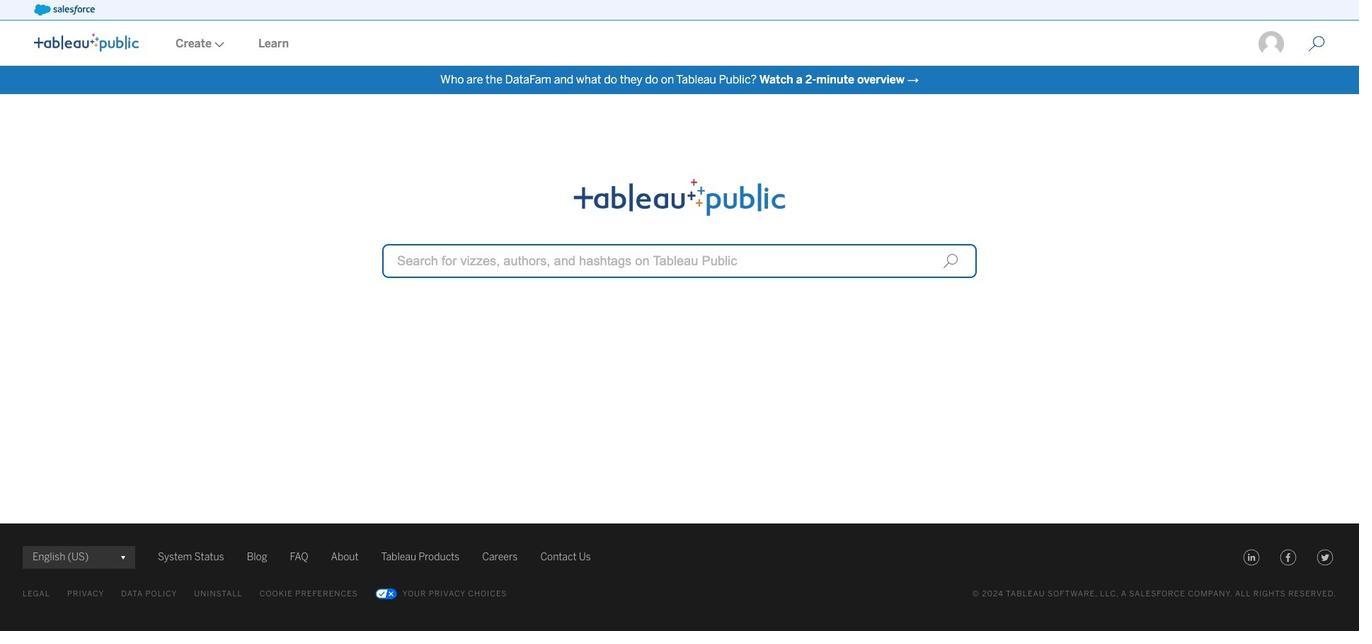 Task type: locate. For each thing, give the bounding box(es) containing it.
jacob.simon6557 image
[[1257, 30, 1285, 58]]

create image
[[212, 42, 224, 47]]

search image
[[943, 253, 958, 269]]

go to search image
[[1291, 35, 1342, 52]]

selected language element
[[33, 546, 125, 569]]

salesforce logo image
[[34, 4, 95, 16]]

logo image
[[34, 33, 139, 52]]

Search input field
[[382, 244, 977, 278]]



Task type: vqa. For each thing, say whether or not it's contained in the screenshot.
the salesforce logo
yes



